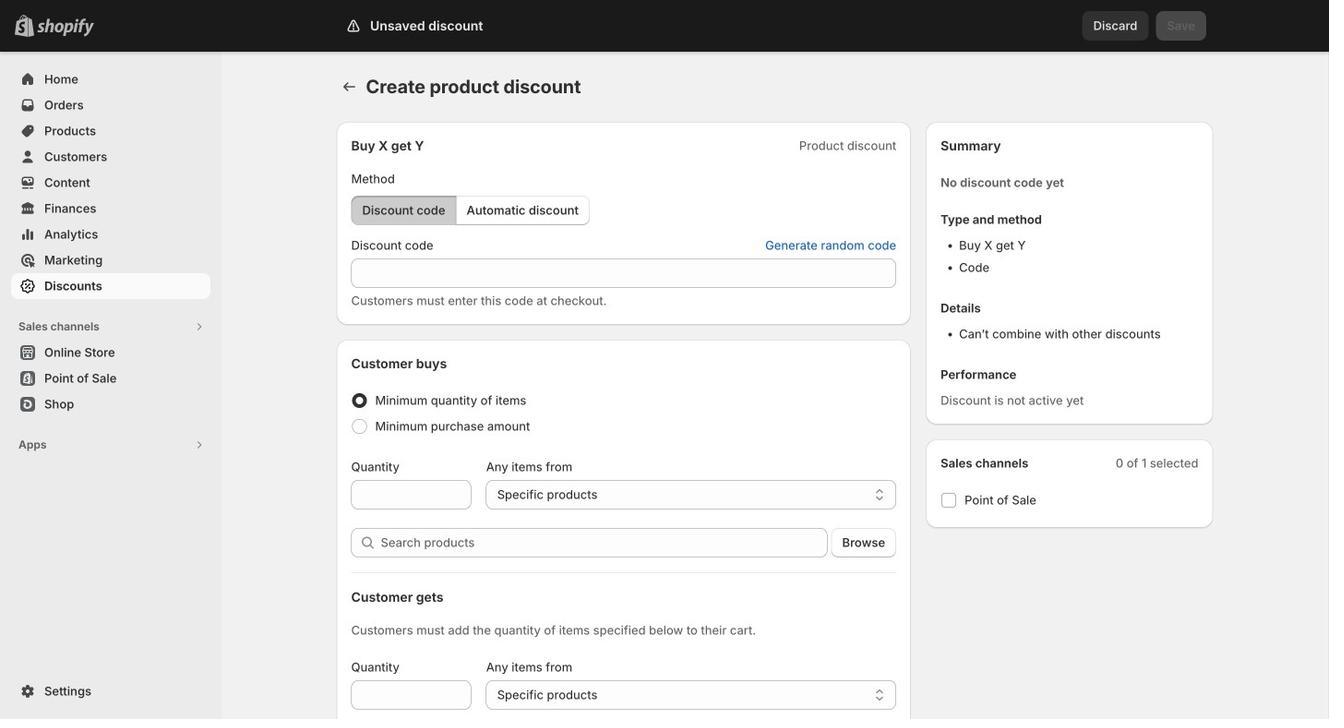 Task type: locate. For each thing, give the bounding box(es) containing it.
None text field
[[351, 680, 471, 710]]

None text field
[[351, 258, 897, 288], [351, 480, 471, 510], [351, 258, 897, 288], [351, 480, 471, 510]]

shopify image
[[37, 18, 94, 37]]



Task type: describe. For each thing, give the bounding box(es) containing it.
Search products text field
[[381, 528, 828, 558]]



